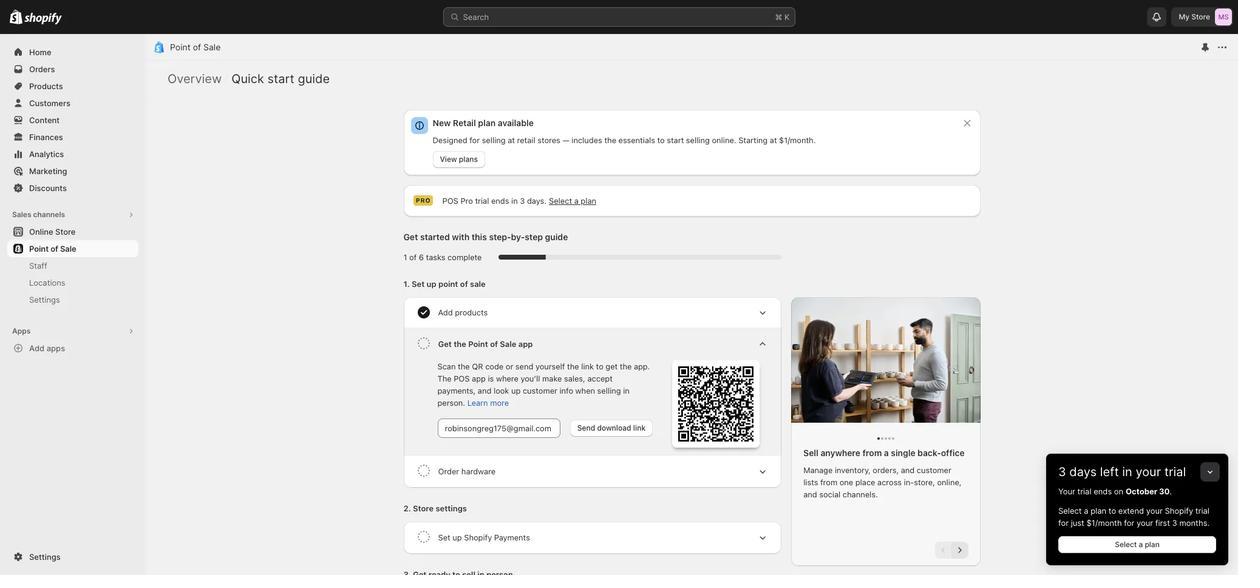Task type: locate. For each thing, give the bounding box(es) containing it.
point of sale link up overview button
[[170, 42, 221, 52]]

select up just
[[1059, 507, 1082, 516]]

content
[[29, 115, 60, 125]]

point right the icon for point of sale
[[170, 42, 191, 52]]

0 horizontal spatial point of sale link
[[7, 241, 139, 258]]

store right my
[[1192, 12, 1211, 21]]

a up just
[[1085, 507, 1089, 516]]

settings link
[[7, 292, 139, 309], [7, 549, 139, 566]]

3 right first
[[1173, 519, 1178, 529]]

0 vertical spatial point
[[170, 42, 191, 52]]

1 vertical spatial select
[[1116, 541, 1138, 550]]

plan
[[1091, 507, 1107, 516], [1146, 541, 1160, 550]]

october
[[1126, 487, 1158, 497]]

shopify
[[1166, 507, 1194, 516]]

online store link
[[7, 224, 139, 241]]

1 vertical spatial settings
[[29, 553, 61, 563]]

sale
[[204, 42, 221, 52], [60, 244, 76, 254]]

content link
[[7, 112, 139, 129]]

your up october in the right of the page
[[1136, 465, 1162, 480]]

orders
[[29, 64, 55, 74]]

0 vertical spatial plan
[[1091, 507, 1107, 516]]

trial
[[1165, 465, 1187, 480], [1078, 487, 1092, 497], [1196, 507, 1210, 516]]

guide
[[298, 72, 330, 86]]

0 horizontal spatial point of sale
[[29, 244, 76, 254]]

3 inside select a plan to extend your shopify trial for just $1/month for your first 3 months.
[[1173, 519, 1178, 529]]

select a plan to extend your shopify trial for just $1/month for your first 3 months.
[[1059, 507, 1210, 529]]

3
[[1059, 465, 1067, 480], [1173, 519, 1178, 529]]

finances link
[[7, 129, 139, 146]]

select down select a plan to extend your shopify trial for just $1/month for your first 3 months.
[[1116, 541, 1138, 550]]

3 up your
[[1059, 465, 1067, 480]]

1 vertical spatial point
[[29, 244, 49, 254]]

point
[[170, 42, 191, 52], [29, 244, 49, 254]]

1 vertical spatial point of sale
[[29, 244, 76, 254]]

store inside online store link
[[55, 227, 76, 237]]

shopify image
[[24, 13, 62, 25]]

home link
[[7, 44, 139, 61]]

your left first
[[1137, 519, 1154, 529]]

trial up months.
[[1196, 507, 1210, 516]]

1 horizontal spatial a
[[1139, 541, 1144, 550]]

my
[[1180, 12, 1190, 21]]

1 settings from the top
[[29, 295, 60, 305]]

search
[[463, 12, 489, 22]]

of
[[193, 42, 201, 52], [51, 244, 58, 254]]

icon for point of sale image
[[153, 41, 165, 53]]

months.
[[1180, 519, 1210, 529]]

0 horizontal spatial of
[[51, 244, 58, 254]]

0 horizontal spatial a
[[1085, 507, 1089, 516]]

online store button
[[0, 224, 146, 241]]

0 horizontal spatial store
[[55, 227, 76, 237]]

for down extend on the bottom right of page
[[1125, 519, 1135, 529]]

store
[[1192, 12, 1211, 21], [55, 227, 76, 237]]

0 vertical spatial trial
[[1165, 465, 1187, 480]]

point of sale
[[170, 42, 221, 52], [29, 244, 76, 254]]

to
[[1109, 507, 1117, 516]]

1 horizontal spatial trial
[[1165, 465, 1187, 480]]

a down select a plan to extend your shopify trial for just $1/month for your first 3 months.
[[1139, 541, 1144, 550]]

1 horizontal spatial store
[[1192, 12, 1211, 21]]

your up first
[[1147, 507, 1163, 516]]

locations link
[[7, 275, 139, 292]]

0 horizontal spatial 3
[[1059, 465, 1067, 480]]

add apps button
[[7, 340, 139, 357]]

1 vertical spatial plan
[[1146, 541, 1160, 550]]

for left just
[[1059, 519, 1069, 529]]

0 vertical spatial point of sale
[[170, 42, 221, 52]]

locations
[[29, 278, 65, 288]]

days
[[1070, 465, 1097, 480]]

0 horizontal spatial for
[[1059, 519, 1069, 529]]

1 horizontal spatial select
[[1116, 541, 1138, 550]]

1 vertical spatial a
[[1139, 541, 1144, 550]]

settings
[[29, 295, 60, 305], [29, 553, 61, 563]]

trial right your
[[1078, 487, 1092, 497]]

1 vertical spatial point of sale link
[[7, 241, 139, 258]]

1 horizontal spatial of
[[193, 42, 201, 52]]

1 vertical spatial settings link
[[7, 549, 139, 566]]

.
[[1171, 487, 1173, 497]]

0 horizontal spatial select
[[1059, 507, 1082, 516]]

0 horizontal spatial trial
[[1078, 487, 1092, 497]]

plan up $1/month
[[1091, 507, 1107, 516]]

sale down the "online store" button
[[60, 244, 76, 254]]

for
[[1059, 519, 1069, 529], [1125, 519, 1135, 529]]

3 days left in your trial
[[1059, 465, 1187, 480]]

1 vertical spatial 3
[[1173, 519, 1178, 529]]

1 horizontal spatial plan
[[1146, 541, 1160, 550]]

0 vertical spatial settings link
[[7, 292, 139, 309]]

your
[[1136, 465, 1162, 480], [1147, 507, 1163, 516], [1137, 519, 1154, 529]]

⌘ k
[[776, 12, 790, 22]]

select a plan link
[[1059, 537, 1217, 554]]

1 horizontal spatial sale
[[204, 42, 221, 52]]

of up overview
[[193, 42, 201, 52]]

finances
[[29, 132, 63, 142]]

shopify image
[[10, 10, 23, 24]]

add apps
[[29, 344, 65, 354]]

1 vertical spatial store
[[55, 227, 76, 237]]

select
[[1059, 507, 1082, 516], [1116, 541, 1138, 550]]

start
[[268, 72, 295, 86]]

select inside select a plan to extend your shopify trial for just $1/month for your first 3 months.
[[1059, 507, 1082, 516]]

plan down first
[[1146, 541, 1160, 550]]

add
[[29, 344, 45, 354]]

staff link
[[7, 258, 139, 275]]

2 settings from the top
[[29, 553, 61, 563]]

1 vertical spatial of
[[51, 244, 58, 254]]

of down online store
[[51, 244, 58, 254]]

point of sale down online store
[[29, 244, 76, 254]]

0 vertical spatial your
[[1136, 465, 1162, 480]]

a inside select a plan to extend your shopify trial for just $1/month for your first 3 months.
[[1085, 507, 1089, 516]]

0 horizontal spatial plan
[[1091, 507, 1107, 516]]

0 vertical spatial store
[[1192, 12, 1211, 21]]

1 horizontal spatial for
[[1125, 519, 1135, 529]]

point of sale link
[[170, 42, 221, 52], [7, 241, 139, 258]]

0 vertical spatial 3
[[1059, 465, 1067, 480]]

point up staff
[[29, 244, 49, 254]]

0 vertical spatial select
[[1059, 507, 1082, 516]]

extend
[[1119, 507, 1145, 516]]

store for my store
[[1192, 12, 1211, 21]]

store down sales channels button
[[55, 227, 76, 237]]

point of sale link down online store
[[7, 241, 139, 258]]

overview
[[168, 72, 222, 86]]

a inside select a plan link
[[1139, 541, 1144, 550]]

1 horizontal spatial point of sale link
[[170, 42, 221, 52]]

point of sale up overview button
[[170, 42, 221, 52]]

plan inside select a plan to extend your shopify trial for just $1/month for your first 3 months.
[[1091, 507, 1107, 516]]

2 vertical spatial trial
[[1196, 507, 1210, 516]]

1 horizontal spatial 3
[[1173, 519, 1178, 529]]

sale up overview
[[204, 42, 221, 52]]

on
[[1115, 487, 1124, 497]]

0 vertical spatial settings
[[29, 295, 60, 305]]

trial up .
[[1165, 465, 1187, 480]]

a
[[1085, 507, 1089, 516], [1139, 541, 1144, 550]]

1 vertical spatial sale
[[60, 244, 76, 254]]

just
[[1072, 519, 1085, 529]]

0 vertical spatial a
[[1085, 507, 1089, 516]]

k
[[785, 12, 790, 22]]

0 vertical spatial of
[[193, 42, 201, 52]]

quick
[[232, 72, 264, 86]]

2 horizontal spatial trial
[[1196, 507, 1210, 516]]

my store
[[1180, 12, 1211, 21]]

customers
[[29, 98, 70, 108]]



Task type: describe. For each thing, give the bounding box(es) containing it.
discounts link
[[7, 180, 139, 197]]

your inside dropdown button
[[1136, 465, 1162, 480]]

apps
[[12, 327, 31, 336]]

orders link
[[7, 61, 139, 78]]

$1/month
[[1087, 519, 1123, 529]]

2 settings link from the top
[[7, 549, 139, 566]]

sales
[[12, 210, 31, 219]]

1 for from the left
[[1059, 519, 1069, 529]]

3 days left in your trial element
[[1047, 486, 1229, 566]]

marketing
[[29, 166, 67, 176]]

a for select a plan
[[1139, 541, 1144, 550]]

plan for select a plan to extend your shopify trial for just $1/month for your first 3 months.
[[1091, 507, 1107, 516]]

⌘
[[776, 12, 783, 22]]

apps
[[47, 344, 65, 354]]

your trial ends on october 30 .
[[1059, 487, 1173, 497]]

left
[[1101, 465, 1120, 480]]

sales channels
[[12, 210, 65, 219]]

customers link
[[7, 95, 139, 112]]

0 vertical spatial sale
[[204, 42, 221, 52]]

products
[[29, 81, 63, 91]]

home
[[29, 47, 51, 57]]

trial inside dropdown button
[[1165, 465, 1187, 480]]

staff
[[29, 261, 47, 271]]

channels
[[33, 210, 65, 219]]

sales channels button
[[7, 207, 139, 224]]

30
[[1160, 487, 1171, 497]]

0 horizontal spatial point
[[29, 244, 49, 254]]

plan for select a plan
[[1146, 541, 1160, 550]]

analytics
[[29, 149, 64, 159]]

1 horizontal spatial point of sale
[[170, 42, 221, 52]]

online
[[29, 227, 53, 237]]

analytics link
[[7, 146, 139, 163]]

your
[[1059, 487, 1076, 497]]

1 settings link from the top
[[7, 292, 139, 309]]

1 horizontal spatial point
[[170, 42, 191, 52]]

3 inside dropdown button
[[1059, 465, 1067, 480]]

a for select a plan to extend your shopify trial for just $1/month for your first 3 months.
[[1085, 507, 1089, 516]]

products link
[[7, 78, 139, 95]]

marketing link
[[7, 163, 139, 180]]

quick start guide
[[232, 72, 330, 86]]

1 vertical spatial your
[[1147, 507, 1163, 516]]

my store image
[[1216, 9, 1233, 26]]

trial inside select a plan to extend your shopify trial for just $1/month for your first 3 months.
[[1196, 507, 1210, 516]]

2 vertical spatial your
[[1137, 519, 1154, 529]]

apps button
[[7, 323, 139, 340]]

discounts
[[29, 183, 67, 193]]

select for select a plan to extend your shopify trial for just $1/month for your first 3 months.
[[1059, 507, 1082, 516]]

select a plan
[[1116, 541, 1160, 550]]

in
[[1123, 465, 1133, 480]]

1 vertical spatial trial
[[1078, 487, 1092, 497]]

online store
[[29, 227, 76, 237]]

store for online store
[[55, 227, 76, 237]]

2 for from the left
[[1125, 519, 1135, 529]]

overview button
[[168, 72, 222, 86]]

ends
[[1094, 487, 1113, 497]]

0 horizontal spatial sale
[[60, 244, 76, 254]]

first
[[1156, 519, 1171, 529]]

select for select a plan
[[1116, 541, 1138, 550]]

0 vertical spatial point of sale link
[[170, 42, 221, 52]]

3 days left in your trial button
[[1047, 454, 1229, 480]]



Task type: vqa. For each thing, say whether or not it's contained in the screenshot.
right 0
no



